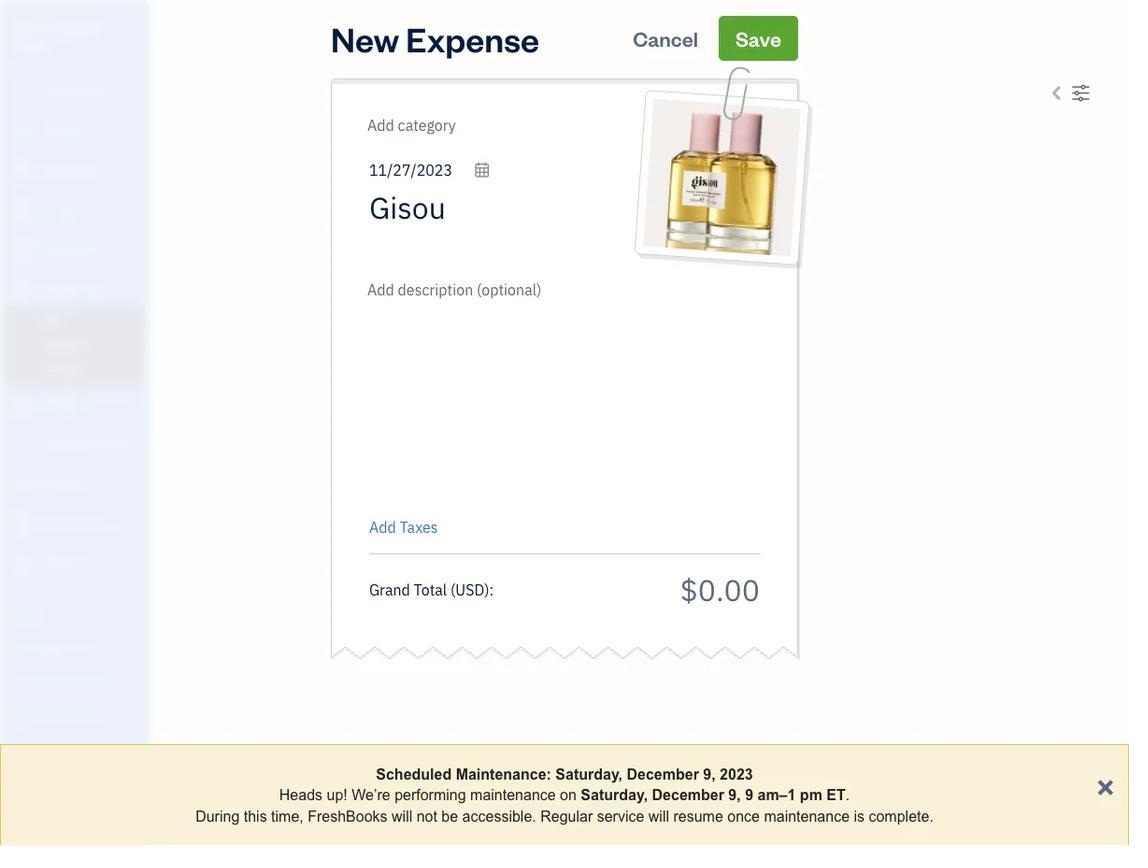 Task type: vqa. For each thing, say whether or not it's contained in the screenshot.
"During"
yes



Task type: describe. For each thing, give the bounding box(es) containing it.
team
[[14, 639, 44, 654]]

0 vertical spatial maintenance
[[470, 787, 556, 803]]

new expense
[[331, 16, 539, 60]]

settings link
[[5, 735, 144, 767]]

heads
[[279, 787, 323, 803]]

add taxes button
[[369, 516, 438, 538]]

1 will from the left
[[392, 807, 412, 824]]

bank connections
[[14, 708, 110, 724]]

team members
[[14, 639, 95, 654]]

image
[[719, 230, 763, 253]]

regular
[[541, 807, 593, 824]]

am–1
[[758, 787, 796, 803]]

):
[[484, 580, 494, 599]]

1 vertical spatial 9,
[[729, 787, 741, 803]]

1 horizontal spatial maintenance
[[764, 807, 850, 824]]

total
[[414, 580, 447, 599]]

once
[[728, 807, 760, 824]]

×
[[1097, 768, 1114, 802]]

report image
[[12, 553, 35, 572]]

save
[[736, 25, 782, 51]]

items and services link
[[5, 666, 144, 698]]

delete image
[[672, 227, 763, 253]]

resume
[[674, 807, 723, 824]]

client image
[[12, 122, 35, 141]]

cancel
[[633, 25, 698, 51]]

invoice image
[[12, 201, 35, 220]]

save button
[[719, 16, 798, 61]]

project image
[[12, 396, 35, 415]]

pm
[[800, 787, 822, 803]]

on
[[560, 787, 577, 803]]

this
[[244, 807, 267, 824]]

we're
[[352, 787, 390, 803]]

× button
[[1097, 768, 1114, 802]]

and
[[45, 674, 65, 689]]

Category text field
[[367, 114, 527, 136]]

time,
[[271, 807, 304, 824]]

freshbooks
[[308, 807, 388, 824]]

et
[[827, 787, 846, 803]]

bank connections link
[[5, 700, 144, 733]]

Description text field
[[360, 279, 751, 503]]

0 vertical spatial 9,
[[703, 766, 716, 782]]

performing
[[395, 787, 466, 803]]

is
[[854, 807, 865, 824]]

chevronleft image
[[1048, 81, 1067, 104]]

1 vertical spatial december
[[652, 787, 724, 803]]

accessible.
[[462, 807, 536, 824]]

timer image
[[12, 436, 35, 454]]



Task type: locate. For each thing, give the bounding box(es) containing it.
during
[[196, 807, 240, 824]]

members
[[46, 639, 95, 654]]

grand total ( usd ):
[[369, 580, 494, 599]]

× dialog
[[0, 744, 1129, 846]]

ruby oranges owner
[[15, 17, 103, 52]]

new
[[331, 16, 399, 60]]

saturday,
[[556, 766, 623, 782], [581, 787, 648, 803]]

delete image button
[[672, 226, 764, 254]]

0 vertical spatial saturday,
[[556, 766, 623, 782]]

add taxes
[[369, 517, 438, 537]]

saturday, up 'service'
[[581, 787, 648, 803]]

estimate image
[[12, 162, 35, 180]]

money image
[[12, 475, 35, 494]]

december
[[627, 766, 699, 782], [652, 787, 724, 803]]

1 vertical spatial maintenance
[[764, 807, 850, 824]]

ruby
[[15, 17, 47, 35]]

taxes
[[400, 517, 438, 537]]

1 horizontal spatial 9,
[[729, 787, 741, 803]]

2023
[[720, 766, 753, 782]]

scheduled
[[376, 766, 452, 782]]

expense image
[[12, 280, 35, 298]]

Amount (USD) text field
[[680, 570, 760, 609]]

0 horizontal spatial maintenance
[[470, 787, 556, 803]]

1 horizontal spatial will
[[649, 807, 669, 824]]

settings
[[14, 743, 57, 758]]

maintenance down pm
[[764, 807, 850, 824]]

2 will from the left
[[649, 807, 669, 824]]

apps
[[14, 604, 42, 620]]

delete
[[672, 227, 717, 250]]

payment image
[[12, 240, 35, 259]]

maintenance
[[470, 787, 556, 803], [764, 807, 850, 824]]

scheduled maintenance: saturday, december 9, 2023 heads up! we're performing maintenance on saturday, december 9, 9 am–1 pm et . during this time, freshbooks will not be accessible. regular service will resume once maintenance is complete.
[[196, 766, 934, 824]]

will right 'service'
[[649, 807, 669, 824]]

settings image
[[1071, 81, 1091, 104]]

complete.
[[869, 807, 934, 824]]

items
[[14, 674, 43, 689]]

0 vertical spatial december
[[627, 766, 699, 782]]

cancel button
[[616, 16, 715, 61]]

saturday, up on
[[556, 766, 623, 782]]

will left not
[[392, 807, 412, 824]]

maintenance down maintenance:
[[470, 787, 556, 803]]

connections
[[43, 708, 110, 724]]

expense
[[406, 16, 539, 60]]

apps link
[[5, 596, 144, 629]]

oranges
[[50, 17, 103, 35]]

main element
[[0, 0, 196, 846]]

0 horizontal spatial will
[[392, 807, 412, 824]]

0 horizontal spatial 9,
[[703, 766, 716, 782]]

(
[[451, 580, 456, 599]]

9
[[745, 787, 753, 803]]

9, left "9" on the bottom right of the page
[[729, 787, 741, 803]]

up!
[[327, 787, 348, 803]]

dashboard image
[[12, 83, 35, 102]]

add
[[369, 517, 396, 537]]

usd
[[456, 580, 484, 599]]

1 vertical spatial saturday,
[[581, 787, 648, 803]]

bank
[[14, 708, 41, 724]]

will
[[392, 807, 412, 824], [649, 807, 669, 824]]

Date in MM/DD/YYYY format text field
[[369, 160, 491, 180]]

Merchant text field
[[369, 189, 625, 226]]

not
[[417, 807, 437, 824]]

owner
[[15, 37, 52, 52]]

team members link
[[5, 631, 144, 664]]

9,
[[703, 766, 716, 782], [729, 787, 741, 803]]

services
[[67, 674, 113, 689]]

grand
[[369, 580, 410, 599]]

be
[[442, 807, 458, 824]]

.
[[846, 787, 850, 803]]

items and services
[[14, 674, 113, 689]]

9, left 2023
[[703, 766, 716, 782]]

maintenance:
[[456, 766, 551, 782]]

service
[[597, 807, 644, 824]]

chart image
[[12, 514, 35, 533]]



